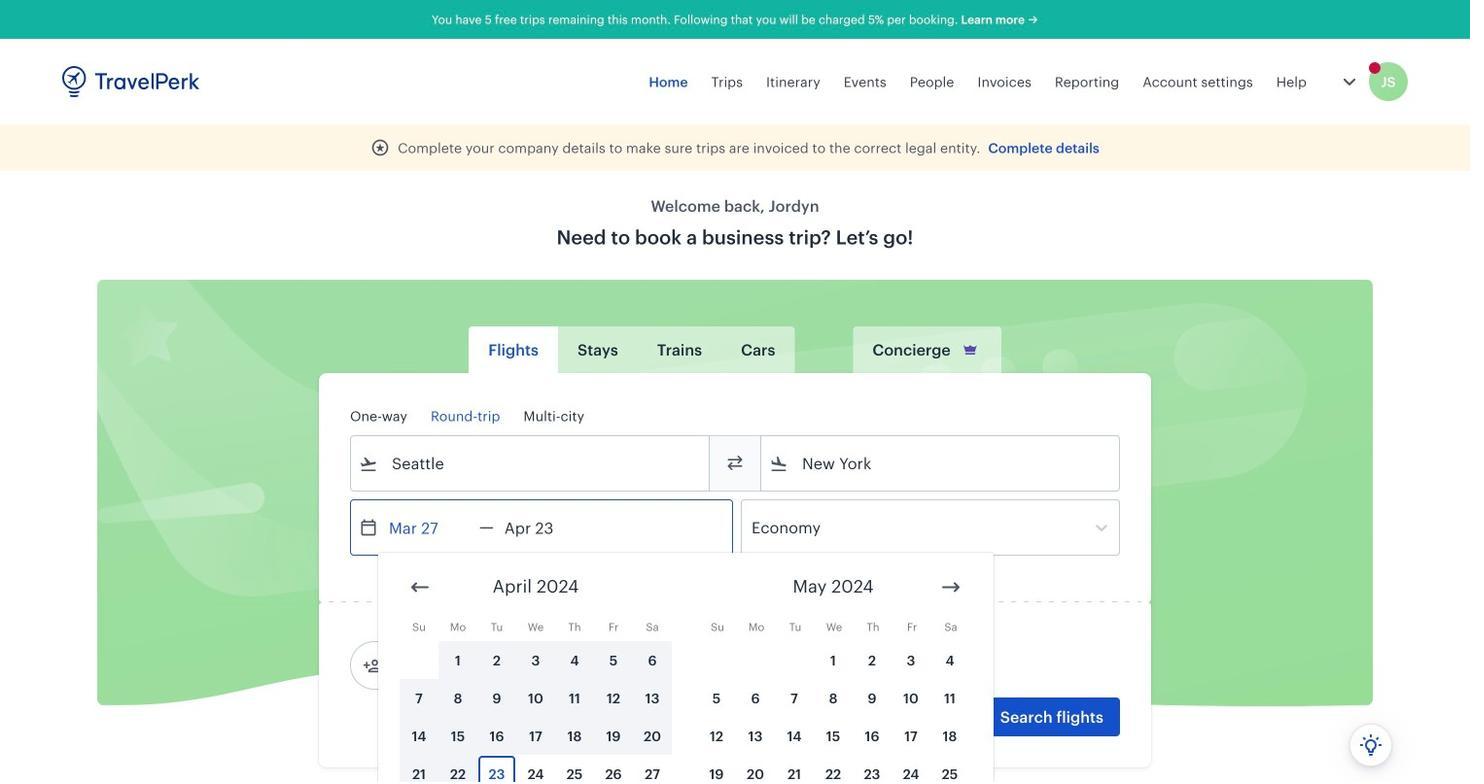 Task type: locate. For each thing, give the bounding box(es) containing it.
move forward to switch to the next month. image
[[939, 576, 963, 599]]

Add first traveler search field
[[382, 651, 584, 682]]

Return text field
[[494, 501, 595, 555]]

To search field
[[789, 448, 1094, 479]]

calendar application
[[378, 553, 1470, 783]]



Task type: describe. For each thing, give the bounding box(es) containing it.
move backward to switch to the previous month. image
[[408, 576, 432, 599]]

From search field
[[378, 448, 684, 479]]

Depart text field
[[378, 501, 479, 555]]



